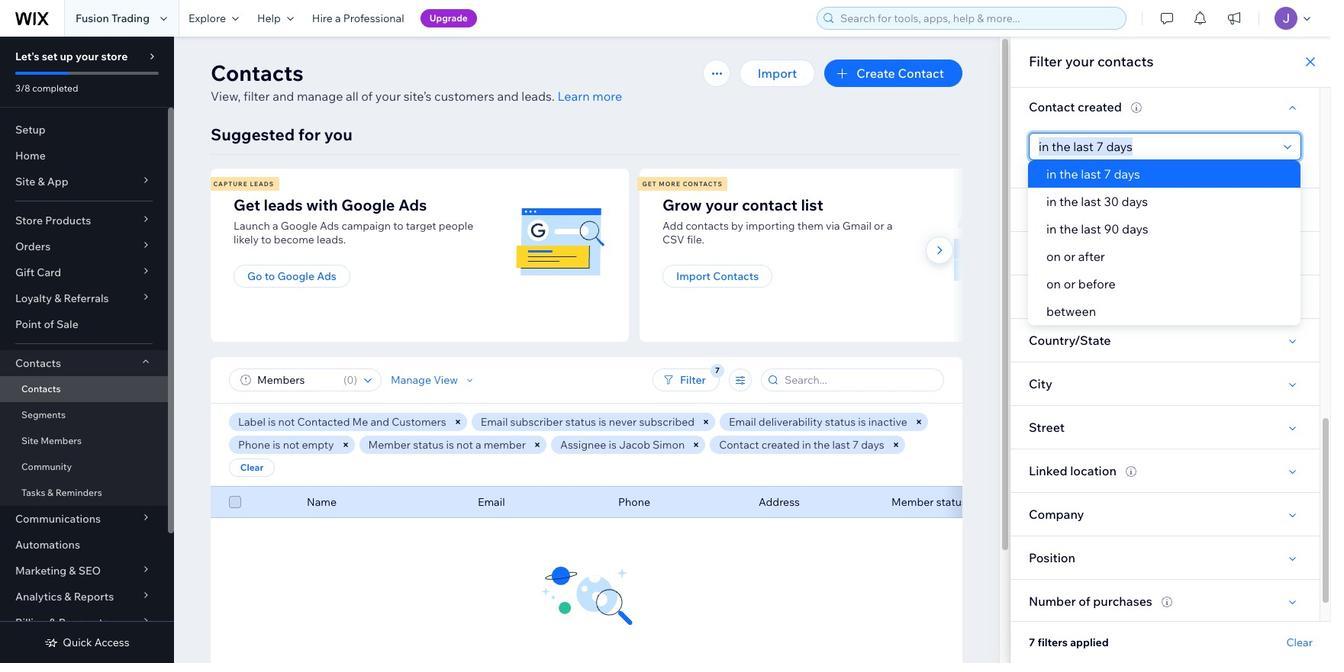 Task type: locate. For each thing, give the bounding box(es) containing it.
last inside option
[[1081, 166, 1102, 182]]

you
[[324, 124, 353, 144]]

not left 'member'
[[457, 438, 473, 452]]

site & app button
[[0, 169, 168, 195]]

0 vertical spatial clear button
[[229, 459, 275, 477]]

community
[[21, 461, 72, 473]]

0 horizontal spatial of
[[44, 318, 54, 331]]

0 horizontal spatial member
[[368, 438, 411, 452]]

& inside analytics & reports popup button
[[64, 590, 71, 604]]

subscriber
[[510, 415, 563, 429]]

0 vertical spatial member
[[368, 438, 411, 452]]

1 vertical spatial google
[[281, 219, 318, 233]]

on or before
[[1047, 276, 1116, 292]]

import contacts
[[676, 270, 759, 283]]

email down 'member'
[[478, 496, 505, 509]]

0 vertical spatial of
[[361, 89, 373, 104]]

not left empty
[[283, 438, 300, 452]]

and right "me"
[[371, 415, 390, 429]]

filter up subscribed
[[680, 373, 706, 387]]

the
[[1060, 166, 1079, 182], [1060, 194, 1079, 209], [1060, 221, 1079, 237], [814, 438, 830, 452]]

your right up
[[76, 50, 99, 63]]

and
[[273, 89, 294, 104], [497, 89, 519, 104], [371, 415, 390, 429]]

0
[[347, 373, 354, 387]]

marketing & seo
[[15, 564, 101, 578]]

last up in the last 30 days
[[1081, 166, 1102, 182]]

0 horizontal spatial leads.
[[317, 233, 346, 247]]

contact for contact created in the last 7 days
[[719, 438, 759, 452]]

ads up the target on the left
[[399, 195, 427, 215]]

phone down the label at the bottom
[[238, 438, 270, 452]]

in up last
[[1047, 166, 1057, 182]]

community link
[[0, 454, 168, 480]]

on for on or before
[[1047, 276, 1061, 292]]

phone
[[238, 438, 270, 452], [618, 496, 651, 509]]

the down last activity
[[1060, 221, 1079, 237]]

1 vertical spatial on
[[1047, 276, 1061, 292]]

site for site members
[[21, 435, 39, 447]]

1 vertical spatial member
[[892, 496, 934, 509]]

leads.
[[522, 89, 555, 104], [317, 233, 346, 247]]

7 up 30
[[1104, 166, 1112, 182]]

1 horizontal spatial created
[[1078, 99, 1122, 115]]

Select an option field
[[1035, 134, 1280, 160]]

0 vertical spatial on
[[1047, 249, 1061, 264]]

import inside button
[[676, 270, 711, 283]]

2 vertical spatial ads
[[317, 270, 337, 283]]

grow your contact list add contacts by importing them via gmail or a csv file.
[[663, 195, 893, 247]]

1 horizontal spatial contact
[[898, 66, 945, 81]]

2 horizontal spatial of
[[1079, 594, 1091, 609]]

or for on or before
[[1064, 276, 1076, 292]]

days right 90
[[1122, 221, 1149, 237]]

empty
[[302, 438, 334, 452]]

or left the before at the top right of the page
[[1064, 276, 1076, 292]]

on left the after
[[1047, 249, 1061, 264]]

& for site
[[38, 175, 45, 189]]

fusion
[[76, 11, 109, 25]]

1 horizontal spatial 7
[[1029, 636, 1036, 650]]

1 vertical spatial of
[[44, 318, 54, 331]]

setup link
[[0, 117, 168, 143]]

hire
[[312, 11, 333, 25]]

company
[[1029, 507, 1085, 522]]

billing
[[15, 616, 47, 630]]

days right 30
[[1122, 194, 1149, 209]]

& inside loyalty & referrals dropdown button
[[54, 292, 61, 305]]

reminders
[[55, 487, 102, 499]]

1 vertical spatial filter
[[680, 373, 706, 387]]

email for email deliverability status is inactive
[[729, 415, 756, 429]]

7 down email deliverability status is inactive at bottom
[[853, 438, 859, 452]]

0 vertical spatial ads
[[399, 195, 427, 215]]

the right last
[[1060, 194, 1079, 209]]

days for in the last 30 days
[[1122, 194, 1149, 209]]

phone down jacob on the left
[[618, 496, 651, 509]]

0 vertical spatial contact
[[898, 66, 945, 81]]

in inside option
[[1047, 166, 1057, 182]]

days for in the last 90 days
[[1122, 221, 1149, 237]]

1 horizontal spatial filter
[[1029, 53, 1063, 70]]

contacts
[[211, 60, 304, 86], [713, 270, 759, 283], [15, 357, 61, 370], [21, 383, 61, 395]]

0 horizontal spatial contacts
[[686, 219, 729, 233]]

email for email subscriber status is never subscribed
[[481, 415, 508, 429]]

1 vertical spatial or
[[1064, 249, 1076, 264]]

analytics
[[15, 590, 62, 604]]

filter button
[[653, 369, 720, 392]]

& inside billing & payments dropdown button
[[49, 616, 56, 630]]

& inside site & app 'dropdown button'
[[38, 175, 45, 189]]

Search... field
[[780, 370, 939, 391]]

1 vertical spatial phone
[[618, 496, 651, 509]]

last activity
[[1029, 202, 1099, 218]]

store products
[[15, 214, 91, 228]]

1 horizontal spatial member
[[892, 496, 934, 509]]

1 horizontal spatial contacts
[[1098, 53, 1154, 70]]

label is not contacted me and customers
[[238, 415, 446, 429]]

& left reports
[[64, 590, 71, 604]]

on down birthdate
[[1047, 276, 1061, 292]]

learn more button
[[558, 87, 622, 105]]

a right gmail on the top right
[[887, 219, 893, 233]]

site inside site & app 'dropdown button'
[[15, 175, 35, 189]]

1 on from the top
[[1047, 249, 1061, 264]]

site inside site members link
[[21, 435, 39, 447]]

or left the after
[[1064, 249, 1076, 264]]

to right 'likely'
[[261, 233, 271, 247]]

2 horizontal spatial contact
[[1029, 99, 1075, 115]]

created for contact created
[[1078, 99, 1122, 115]]

2 vertical spatial contact
[[719, 438, 759, 452]]

& inside marketing & seo popup button
[[69, 564, 76, 578]]

7 left the filters
[[1029, 636, 1036, 650]]

filter for filter your contacts
[[1029, 53, 1063, 70]]

days up 30
[[1114, 166, 1141, 182]]

create contact
[[857, 66, 945, 81]]

1 vertical spatial contacts
[[686, 219, 729, 233]]

1 vertical spatial 7
[[853, 438, 859, 452]]

contact
[[742, 195, 798, 215]]

on
[[1047, 249, 1061, 264], [1047, 276, 1061, 292]]

contacts inside contacts view, filter and manage all of your site's customers and leads. learn more
[[211, 60, 304, 86]]

0 horizontal spatial phone
[[238, 438, 270, 452]]

1 horizontal spatial phone
[[618, 496, 651, 509]]

import button
[[740, 60, 816, 87]]

last left 30
[[1081, 194, 1102, 209]]

None checkbox
[[229, 493, 241, 512]]

contacts button
[[0, 350, 168, 376]]

is left empty
[[273, 438, 281, 452]]

1 vertical spatial contact
[[1029, 99, 1075, 115]]

created down deliverability
[[762, 438, 800, 452]]

orders button
[[0, 234, 168, 260]]

2 horizontal spatial 7
[[1104, 166, 1112, 182]]

& left seo
[[69, 564, 76, 578]]

1 vertical spatial clear
[[1287, 636, 1313, 650]]

0 vertical spatial site
[[15, 175, 35, 189]]

store
[[15, 214, 43, 228]]

not
[[278, 415, 295, 429], [283, 438, 300, 452], [457, 438, 473, 452]]

2 vertical spatial google
[[278, 270, 315, 283]]

of inside point of sale link
[[44, 318, 54, 331]]

0 vertical spatial import
[[758, 66, 797, 81]]

or for on or after
[[1064, 249, 1076, 264]]

marketing & seo button
[[0, 558, 168, 584]]

1 horizontal spatial clear
[[1287, 636, 1313, 650]]

contact
[[898, 66, 945, 81], [1029, 99, 1075, 115], [719, 438, 759, 452]]

contact down filter your contacts on the top right
[[1029, 99, 1075, 115]]

capture leads
[[213, 180, 274, 188]]

days inside "in the last 7 days" option
[[1114, 166, 1141, 182]]

last for 30
[[1081, 194, 1102, 209]]

city
[[1029, 376, 1053, 392]]

explore
[[189, 11, 226, 25]]

is right the label at the bottom
[[268, 415, 276, 429]]

go
[[247, 270, 262, 283]]

the inside option
[[1060, 166, 1079, 182]]

app
[[47, 175, 68, 189]]

and right filter
[[273, 89, 294, 104]]

last for 90
[[1081, 221, 1102, 237]]

1 vertical spatial leads.
[[317, 233, 346, 247]]

& left app
[[38, 175, 45, 189]]

billing & payments button
[[0, 610, 168, 636]]

contacts down by
[[713, 270, 759, 283]]

your left site's
[[376, 89, 401, 104]]

0 horizontal spatial clear button
[[229, 459, 275, 477]]

gift card
[[15, 266, 61, 279]]

contacts up filter
[[211, 60, 304, 86]]

on for on or after
[[1047, 249, 1061, 264]]

list box containing in the last 7 days
[[1028, 160, 1301, 325]]

create
[[857, 66, 896, 81]]

the for in the last 90 days
[[1060, 221, 1079, 237]]

contact created
[[1029, 99, 1122, 115]]

of right all at top
[[361, 89, 373, 104]]

0 vertical spatial or
[[874, 219, 885, 233]]

site down home
[[15, 175, 35, 189]]

contact down deliverability
[[719, 438, 759, 452]]

2 vertical spatial of
[[1079, 594, 1091, 609]]

list box
[[1028, 160, 1301, 325]]

& right the tasks
[[47, 487, 53, 499]]

analytics & reports
[[15, 590, 114, 604]]

label
[[238, 415, 266, 429]]

is down customers
[[446, 438, 454, 452]]

leads. inside get leads with google ads launch a google ads campaign to target people likely to become leads.
[[317, 233, 346, 247]]

jacob
[[619, 438, 651, 452]]

assignee
[[561, 438, 607, 452]]

0 horizontal spatial created
[[762, 438, 800, 452]]

hire a professional link
[[303, 0, 414, 37]]

google down leads in the left of the page
[[281, 219, 318, 233]]

0 vertical spatial filter
[[1029, 53, 1063, 70]]

0 horizontal spatial filter
[[680, 373, 706, 387]]

3/8 completed
[[15, 82, 78, 94]]

clear button
[[229, 459, 275, 477], [1287, 636, 1313, 650]]

of left sale
[[44, 318, 54, 331]]

phone for phone
[[618, 496, 651, 509]]

& right billing
[[49, 616, 56, 630]]

filter your contacts
[[1029, 53, 1154, 70]]

last left 90
[[1081, 221, 1102, 237]]

not for empty
[[283, 438, 300, 452]]

1 vertical spatial created
[[762, 438, 800, 452]]

in
[[1047, 166, 1057, 182], [1047, 194, 1057, 209], [1047, 221, 1057, 237], [802, 438, 811, 452]]

location
[[1071, 463, 1117, 479]]

1 vertical spatial ads
[[320, 219, 339, 233]]

leads. left learn
[[522, 89, 555, 104]]

1 horizontal spatial and
[[371, 415, 390, 429]]

contacts inside grow your contact list add contacts by importing them via gmail or a csv file.
[[686, 219, 729, 233]]

0 horizontal spatial clear
[[240, 462, 264, 473]]

1 horizontal spatial of
[[361, 89, 373, 104]]

and right the customers
[[497, 89, 519, 104]]

site down segments at the bottom left of the page
[[21, 435, 39, 447]]

leads. inside contacts view, filter and manage all of your site's customers and leads. learn more
[[522, 89, 555, 104]]

clear
[[240, 462, 264, 473], [1287, 636, 1313, 650]]

gift
[[15, 266, 34, 279]]

filter inside button
[[680, 373, 706, 387]]

google up campaign
[[342, 195, 395, 215]]

the for in the last 30 days
[[1060, 194, 1079, 209]]

contact right create
[[898, 66, 945, 81]]

birthdate
[[1029, 246, 1083, 261]]

status
[[566, 415, 596, 429], [825, 415, 856, 429], [413, 438, 444, 452], [937, 496, 967, 509]]

7 inside option
[[1104, 166, 1112, 182]]

Unsaved view field
[[253, 370, 339, 391]]

filter
[[1029, 53, 1063, 70], [680, 373, 706, 387]]

in for in the last 90 days
[[1047, 221, 1057, 237]]

created down filter your contacts on the top right
[[1078, 99, 1122, 115]]

1 vertical spatial clear button
[[1287, 636, 1313, 650]]

import inside button
[[758, 66, 797, 81]]

& for loyalty
[[54, 292, 61, 305]]

contacts left by
[[686, 219, 729, 233]]

learn
[[558, 89, 590, 104]]

to inside button
[[265, 270, 275, 283]]

leads. down with
[[317, 233, 346, 247]]

& right loyalty
[[54, 292, 61, 305]]

automations
[[15, 538, 80, 552]]

ads down with
[[320, 219, 339, 233]]

site
[[15, 175, 35, 189], [21, 435, 39, 447]]

quick access button
[[45, 636, 130, 650]]

the up last activity
[[1060, 166, 1079, 182]]

in the last 7 days
[[1047, 166, 1141, 182]]

setup
[[15, 123, 46, 137]]

1 horizontal spatial leads.
[[522, 89, 555, 104]]

2 vertical spatial 7
[[1029, 636, 1036, 650]]

1 horizontal spatial import
[[758, 66, 797, 81]]

2 on from the top
[[1047, 276, 1061, 292]]

0 horizontal spatial contact
[[719, 438, 759, 452]]

email left deliverability
[[729, 415, 756, 429]]

google down "become"
[[278, 270, 315, 283]]

contacts inside button
[[713, 270, 759, 283]]

a down leads in the left of the page
[[273, 219, 278, 233]]

ads down get leads with google ads launch a google ads campaign to target people likely to become leads.
[[317, 270, 337, 283]]

get
[[643, 180, 657, 188]]

days down inactive
[[861, 438, 885, 452]]

0 vertical spatial created
[[1078, 99, 1122, 115]]

or right gmail on the top right
[[874, 219, 885, 233]]

your up by
[[706, 195, 739, 215]]

1 vertical spatial import
[[676, 270, 711, 283]]

in the last 7 days option
[[1028, 160, 1301, 188]]

0 vertical spatial leads.
[[522, 89, 555, 104]]

number
[[1029, 594, 1076, 609]]

store
[[101, 50, 128, 63]]

in for in the last 30 days
[[1047, 194, 1057, 209]]

email up 'member'
[[481, 415, 508, 429]]

in down last
[[1047, 221, 1057, 237]]

upgrade
[[430, 12, 468, 24]]

to left the target on the left
[[393, 219, 404, 233]]

contacts down point of sale
[[15, 357, 61, 370]]

2 vertical spatial or
[[1064, 276, 1076, 292]]

& inside tasks & reminders link
[[47, 487, 53, 499]]

1 vertical spatial site
[[21, 435, 39, 447]]

filter up contact created
[[1029, 53, 1063, 70]]

country/state
[[1029, 333, 1111, 348]]

of right number
[[1079, 594, 1091, 609]]

& for marketing
[[69, 564, 76, 578]]

0 horizontal spatial 7
[[853, 438, 859, 452]]

your inside contacts view, filter and manage all of your site's customers and leads. learn more
[[376, 89, 401, 104]]

list
[[208, 169, 1064, 342]]

to right go
[[265, 270, 275, 283]]

90
[[1104, 221, 1120, 237]]

3/8
[[15, 82, 30, 94]]

0 vertical spatial phone
[[238, 438, 270, 452]]

0 vertical spatial 7
[[1104, 166, 1112, 182]]

google
[[342, 195, 395, 215], [281, 219, 318, 233], [278, 270, 315, 283]]

the for in the last 7 days
[[1060, 166, 1079, 182]]

them
[[798, 219, 824, 233]]

tasks
[[21, 487, 45, 499]]

in down email deliverability status is inactive at bottom
[[802, 438, 811, 452]]

deliverability
[[759, 415, 823, 429]]

in down in the last 7 days
[[1047, 194, 1057, 209]]

ads
[[399, 195, 427, 215], [320, 219, 339, 233], [317, 270, 337, 283]]

0 vertical spatial google
[[342, 195, 395, 215]]

position
[[1029, 551, 1076, 566]]

language
[[1029, 289, 1087, 305]]

contacts up contact created
[[1098, 53, 1154, 70]]

google inside button
[[278, 270, 315, 283]]

not up the "phone is not empty"
[[278, 415, 295, 429]]

marketing
[[15, 564, 67, 578]]

0 horizontal spatial import
[[676, 270, 711, 283]]



Task type: describe. For each thing, give the bounding box(es) containing it.
go to google ads
[[247, 270, 337, 283]]

by
[[731, 219, 744, 233]]

products
[[45, 214, 91, 228]]

card
[[37, 266, 61, 279]]

suggested for you
[[211, 124, 353, 144]]

of for number of purchases
[[1079, 594, 1091, 609]]

leads
[[264, 195, 303, 215]]

created for contact created in the last 7 days
[[762, 438, 800, 452]]

member status is not a member
[[368, 438, 526, 452]]

completed
[[32, 82, 78, 94]]

site members
[[21, 435, 82, 447]]

filter for filter
[[680, 373, 706, 387]]

phone is not empty
[[238, 438, 334, 452]]

up
[[60, 50, 73, 63]]

after
[[1079, 249, 1106, 264]]

contacts view, filter and manage all of your site's customers and leads. learn more
[[211, 60, 622, 104]]

in the last 90 days
[[1047, 221, 1149, 237]]

site's
[[404, 89, 432, 104]]

quick
[[63, 636, 92, 650]]

analytics & reports button
[[0, 584, 168, 610]]

get
[[234, 195, 260, 215]]

point of sale
[[15, 318, 78, 331]]

& for billing
[[49, 616, 56, 630]]

for
[[298, 124, 321, 144]]

site for site & app
[[15, 175, 35, 189]]

list
[[801, 195, 824, 215]]

applied
[[1071, 636, 1109, 650]]

your up contact created
[[1066, 53, 1095, 70]]

simon
[[653, 438, 685, 452]]

& for analytics
[[64, 590, 71, 604]]

csv
[[663, 233, 685, 247]]

your inside the sidebar element
[[76, 50, 99, 63]]

is left inactive
[[858, 415, 866, 429]]

last
[[1029, 202, 1054, 218]]

point
[[15, 318, 41, 331]]

tasks & reminders link
[[0, 480, 168, 506]]

manage view
[[391, 373, 458, 387]]

home
[[15, 149, 46, 163]]

contacts up segments at the bottom left of the page
[[21, 383, 61, 395]]

last down email deliverability status is inactive at bottom
[[833, 438, 850, 452]]

in for in the last 7 days
[[1047, 166, 1057, 182]]

import contacts button
[[663, 265, 773, 288]]

is left never
[[599, 415, 607, 429]]

Search for tools, apps, help & more... field
[[836, 8, 1122, 29]]

site members link
[[0, 428, 168, 454]]

phone for phone is not empty
[[238, 438, 270, 452]]

email subscriber status is never subscribed
[[481, 415, 695, 429]]

contacts link
[[0, 376, 168, 402]]

help
[[257, 11, 281, 25]]

list containing get leads with google ads
[[208, 169, 1064, 342]]

add
[[663, 219, 683, 233]]

a inside grow your contact list add contacts by importing them via gmail or a csv file.
[[887, 219, 893, 233]]

purchases
[[1094, 594, 1153, 609]]

members
[[41, 435, 82, 447]]

a inside get leads with google ads launch a google ads campaign to target people likely to become leads.
[[273, 219, 278, 233]]

campaign
[[342, 219, 391, 233]]

a right hire
[[335, 11, 341, 25]]

view
[[434, 373, 458, 387]]

file.
[[687, 233, 705, 247]]

0 vertical spatial clear
[[240, 462, 264, 473]]

2 horizontal spatial and
[[497, 89, 519, 104]]

more
[[593, 89, 622, 104]]

access
[[95, 636, 130, 650]]

0 horizontal spatial and
[[273, 89, 294, 104]]

sale
[[57, 318, 78, 331]]

sidebar element
[[0, 37, 174, 664]]

import for import
[[758, 66, 797, 81]]

of for point of sale
[[44, 318, 54, 331]]

site & app
[[15, 175, 68, 189]]

people
[[439, 219, 474, 233]]

let's set up your store
[[15, 50, 128, 63]]

import for import contacts
[[676, 270, 711, 283]]

days for in the last 7 days
[[1114, 166, 1141, 182]]

a left 'member'
[[476, 438, 481, 452]]

help button
[[248, 0, 303, 37]]

all
[[346, 89, 359, 104]]

payments
[[59, 616, 108, 630]]

professional
[[343, 11, 404, 25]]

or inside grow your contact list add contacts by importing them via gmail or a csv file.
[[874, 219, 885, 233]]

(
[[344, 373, 347, 387]]

manage
[[297, 89, 343, 104]]

fusion trading
[[76, 11, 150, 25]]

trading
[[111, 11, 150, 25]]

home link
[[0, 143, 168, 169]]

of inside contacts view, filter and manage all of your site's customers and leads. learn more
[[361, 89, 373, 104]]

)
[[354, 373, 357, 387]]

the down email deliverability status is inactive at bottom
[[814, 438, 830, 452]]

member
[[484, 438, 526, 452]]

get more contacts
[[643, 180, 723, 188]]

1 horizontal spatial clear button
[[1287, 636, 1313, 650]]

store products button
[[0, 208, 168, 234]]

is left jacob on the left
[[609, 438, 617, 452]]

more
[[659, 180, 681, 188]]

orders
[[15, 240, 51, 253]]

& for tasks
[[47, 487, 53, 499]]

0 vertical spatial contacts
[[1098, 53, 1154, 70]]

contacts inside popup button
[[15, 357, 61, 370]]

create contact button
[[825, 60, 963, 87]]

contact for contact created
[[1029, 99, 1075, 115]]

street
[[1029, 420, 1065, 435]]

get leads with google ads launch a google ads campaign to target people likely to become leads.
[[234, 195, 474, 247]]

contact inside button
[[898, 66, 945, 81]]

member for member status
[[892, 496, 934, 509]]

quick access
[[63, 636, 130, 650]]

via
[[826, 219, 840, 233]]

leads
[[250, 180, 274, 188]]

linked
[[1029, 463, 1068, 479]]

filters
[[1038, 636, 1068, 650]]

automations link
[[0, 532, 168, 558]]

your inside grow your contact list add contacts by importing them via gmail or a csv file.
[[706, 195, 739, 215]]

last for 7
[[1081, 166, 1102, 182]]

not for contacted
[[278, 415, 295, 429]]

before
[[1079, 276, 1116, 292]]

communications
[[15, 512, 101, 526]]

ads inside button
[[317, 270, 337, 283]]

suggested
[[211, 124, 295, 144]]

member for member status is not a member
[[368, 438, 411, 452]]

grow
[[663, 195, 702, 215]]



Task type: vqa. For each thing, say whether or not it's contained in the screenshot.
Name at bottom left
yes



